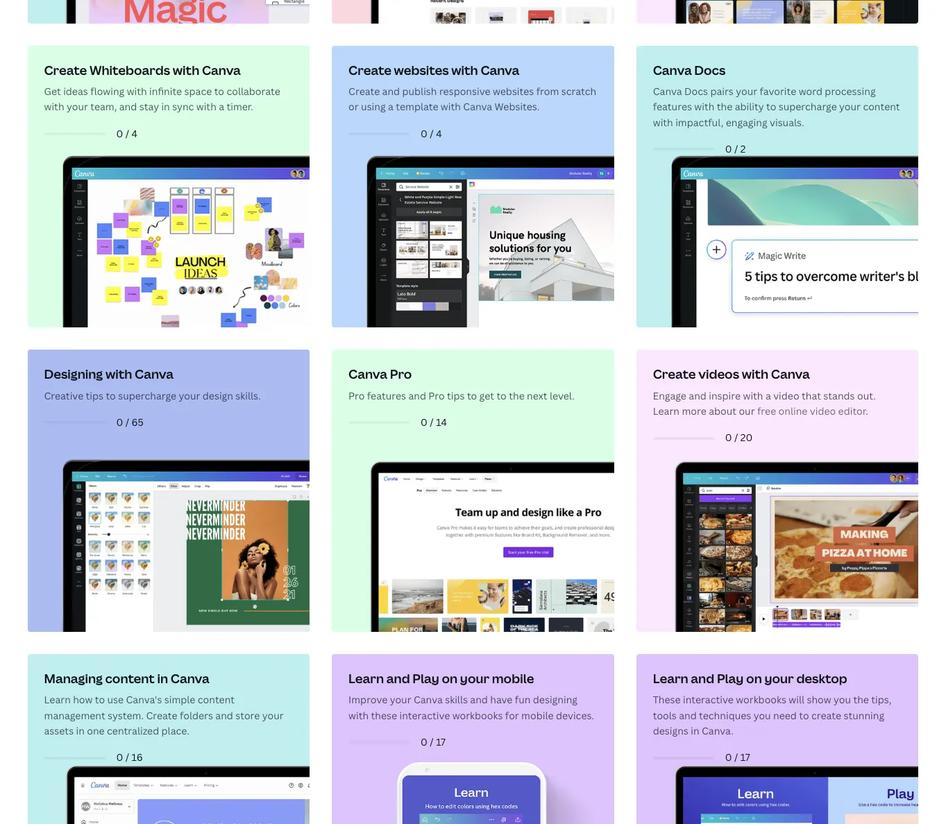 Task type: vqa. For each thing, say whether or not it's contained in the screenshot.


Task type: describe. For each thing, give the bounding box(es) containing it.
canva pro pro features and pro tips to get to the next level.
[[349, 366, 575, 402]]

0 vertical spatial mobile
[[492, 670, 534, 687]]

and inside managing content in canva learn how to use canva's simple content management system. create folders and store your assets in one centralized place.
[[215, 709, 233, 722]]

with up responsive
[[451, 62, 478, 78]]

0 for managing content in canva
[[116, 751, 123, 764]]

publish
[[402, 85, 437, 98]]

with up stay
[[127, 85, 147, 98]]

tutorials docs image
[[636, 154, 919, 328]]

.
[[866, 405, 868, 418]]

with down get
[[44, 100, 64, 113]]

learn and play mobile image
[[332, 763, 614, 825]]

to inside 'canva docs canva docs pairs your favorite word processing features with the ability to supercharge your content with impactful, engaging visuals.'
[[766, 100, 776, 113]]

team,
[[90, 100, 117, 113]]

fun
[[515, 694, 531, 707]]

your inside 'learn and play on your desktop these interactive workbooks will show you the tips, tools and techniques you need to create stunning designs in canva.'
[[765, 670, 794, 687]]

tutorials new features image
[[27, 0, 310, 23]]

have
[[490, 694, 513, 707]]

65
[[132, 416, 143, 429]]

tips,
[[871, 694, 891, 707]]

your inside managing content in canva learn how to use canva's simple content management system. create folders and store your assets in one centralized place.
[[262, 709, 284, 722]]

/ for create videos with canva
[[734, 431, 738, 444]]

get
[[44, 85, 61, 98]]

with up engage and inspire with a video that stands out. learn more about our
[[742, 366, 769, 383]]

impactful,
[[675, 116, 723, 129]]

about
[[709, 405, 736, 418]]

creative
[[44, 389, 83, 402]]

scratch
[[561, 85, 596, 98]]

0 / 4 for websites
[[421, 127, 442, 140]]

with inside learn and play on your mobile improve your canva skills and have fun designing with these interactive workbooks for mobile devices.
[[349, 709, 369, 722]]

learn and play on your mobile improve your canva skills and have fun designing with these interactive workbooks for mobile devices.
[[349, 670, 594, 722]]

20
[[740, 431, 753, 444]]

create websites with canva create and publish responsive websites from scratch or using a template with canva websites.
[[349, 62, 596, 113]]

0 / 14
[[421, 416, 447, 429]]

tools
[[653, 709, 677, 722]]

learn and play on your desktop these interactive workbooks will show you the tips, tools and techniques you need to create stunning designs in canva.
[[653, 670, 891, 738]]

with up impactful,
[[694, 100, 715, 113]]

engage
[[653, 389, 686, 402]]

store
[[235, 709, 260, 722]]

with down responsive
[[441, 100, 461, 113]]

your up ability
[[736, 85, 757, 98]]

0 for create videos with canva
[[725, 431, 732, 444]]

skills.
[[236, 389, 261, 402]]

processing
[[825, 85, 876, 98]]

/ for designing with canva
[[125, 416, 129, 429]]

your inside the designing with canva creative tips to supercharge your design skills.
[[179, 389, 200, 402]]

the inside 'canva docs canva docs pairs your favorite word processing features with the ability to supercharge your content with impactful, engaging visuals.'
[[717, 100, 732, 113]]

17 for desktop
[[740, 751, 750, 764]]

online
[[778, 405, 808, 418]]

visuals.
[[770, 116, 804, 129]]

need
[[773, 709, 797, 722]]

improve
[[349, 694, 387, 707]]

whiteboards
[[89, 62, 170, 78]]

place.
[[161, 725, 189, 738]]

tutorials getting started image
[[332, 0, 614, 23]]

your down processing
[[839, 100, 861, 113]]

techniques
[[699, 709, 751, 722]]

and inside create whiteboards with canva get ideas flowing with infinite space to collaborate with your team, and stay in sync with a timer.
[[119, 100, 137, 113]]

0 / 65
[[116, 416, 143, 429]]

create inside managing content in canva learn how to use canva's simple content management system. create folders and store your assets in one centralized place.
[[146, 709, 177, 722]]

folders
[[180, 709, 213, 722]]

learn inside managing content in canva learn how to use canva's simple content management system. create folders and store your assets in one centralized place.
[[44, 694, 71, 707]]

canva inside the designing with canva creative tips to supercharge your design skills.
[[135, 366, 174, 383]]

favorite
[[760, 85, 796, 98]]

for
[[505, 709, 519, 722]]

create videos with canva
[[653, 366, 810, 383]]

0 / 2
[[725, 142, 746, 156]]

ability
[[735, 100, 764, 113]]

and inside engage and inspire with a video that stands out. learn more about our
[[689, 389, 707, 402]]

engaging
[[726, 116, 767, 129]]

free online video editor .
[[757, 405, 868, 418]]

stunning
[[844, 709, 884, 722]]

and up improve
[[386, 670, 410, 687]]

0 / 20
[[725, 431, 753, 444]]

play for mobile
[[412, 670, 439, 687]]

sync
[[172, 100, 194, 113]]

0 / 17 for mobile
[[421, 736, 446, 749]]

create
[[811, 709, 841, 722]]

/ for canva docs
[[734, 142, 738, 156]]

one
[[87, 725, 105, 738]]

0 vertical spatial websites
[[394, 62, 449, 78]]

0 for learn and play on your mobile
[[421, 736, 428, 749]]

tutorials pro image
[[332, 350, 614, 632]]

on for mobile
[[442, 670, 458, 687]]

infinite
[[149, 85, 182, 98]]

0 vertical spatial you
[[834, 694, 851, 707]]

canva docs canva docs pairs your favorite word processing features with the ability to supercharge your content with impactful, engaging visuals.
[[653, 62, 900, 129]]

content inside 'canva docs canva docs pairs your favorite word processing features with the ability to supercharge your content with impactful, engaging visuals.'
[[863, 100, 900, 113]]

/ for create websites with canva
[[430, 127, 434, 140]]

in inside create whiteboards with canva get ideas flowing with infinite space to collaborate with your team, and stay in sync with a timer.
[[161, 100, 170, 113]]

your inside create whiteboards with canva get ideas flowing with infinite space to collaborate with your team, and stay in sync with a timer.
[[67, 100, 88, 113]]

more
[[682, 405, 706, 418]]

0 for create whiteboards with canva
[[116, 127, 123, 140]]

or
[[349, 100, 359, 113]]

play for desktop
[[717, 670, 744, 687]]

in inside 'learn and play on your desktop these interactive workbooks will show you the tips, tools and techniques you need to create stunning designs in canva.'
[[691, 725, 699, 738]]

canva inside learn and play on your mobile improve your canva skills and have fun designing with these interactive workbooks for mobile devices.
[[414, 694, 443, 707]]

1 vertical spatial video
[[810, 405, 836, 418]]

our
[[739, 405, 755, 418]]

/ for learn and play on your mobile
[[430, 736, 434, 749]]

create for create whiteboards with canva get ideas flowing with infinite space to collaborate with your team, and stay in sync with a timer.
[[44, 62, 87, 78]]

learn and play desktop image
[[636, 654, 919, 825]]

tips inside canva pro pro features and pro tips to get to the next level.
[[447, 389, 465, 402]]

system.
[[108, 709, 144, 722]]

/ for canva pro
[[430, 416, 434, 429]]

free
[[757, 405, 776, 418]]

to inside managing content in canva learn how to use canva's simple content management system. create folders and store your assets in one centralized place.
[[95, 694, 105, 707]]

/ for managing content in canva
[[125, 751, 129, 764]]

1 vertical spatial docs
[[684, 85, 708, 98]]

17 for mobile
[[436, 736, 446, 749]]

4 for websites
[[436, 127, 442, 140]]

simple
[[164, 694, 195, 707]]

stands
[[823, 389, 855, 402]]

and up techniques
[[691, 670, 714, 687]]

with up space
[[173, 62, 199, 78]]

will
[[789, 694, 805, 707]]

1 horizontal spatial pro
[[390, 366, 412, 383]]

designing
[[533, 694, 577, 707]]

from
[[536, 85, 559, 98]]



Task type: locate. For each thing, give the bounding box(es) containing it.
mobile up fun
[[492, 670, 534, 687]]

canva inside canva pro pro features and pro tips to get to the next level.
[[349, 366, 387, 383]]

with inside the designing with canva creative tips to supercharge your design skills.
[[105, 366, 132, 383]]

in left one
[[76, 725, 85, 738]]

0 horizontal spatial features
[[367, 389, 406, 402]]

1 horizontal spatial on
[[746, 670, 762, 687]]

features
[[653, 100, 692, 113], [367, 389, 406, 402]]

workbooks inside learn and play on your mobile improve your canva skills and have fun designing with these interactive workbooks for mobile devices.
[[452, 709, 503, 722]]

template
[[396, 100, 438, 113]]

on for desktop
[[746, 670, 762, 687]]

mobile down fun
[[521, 709, 554, 722]]

1 horizontal spatial tips
[[447, 389, 465, 402]]

to down will
[[799, 709, 809, 722]]

videos
[[698, 366, 739, 383]]

0 / 16
[[116, 751, 143, 764]]

1 vertical spatial supercharge
[[118, 389, 176, 402]]

to left get
[[467, 389, 477, 402]]

1 horizontal spatial content
[[198, 694, 235, 707]]

0 horizontal spatial workbooks
[[452, 709, 503, 722]]

you up the create
[[834, 694, 851, 707]]

video down that
[[810, 405, 836, 418]]

engage and inspire with a video that stands out. learn more about our
[[653, 389, 876, 418]]

show
[[807, 694, 831, 707]]

to right get
[[497, 389, 507, 402]]

/ left the 65
[[125, 416, 129, 429]]

1 horizontal spatial 17
[[740, 751, 750, 764]]

0
[[116, 127, 123, 140], [421, 127, 428, 140], [725, 142, 732, 156], [116, 416, 123, 429], [421, 416, 428, 429], [725, 431, 732, 444], [421, 736, 428, 749], [116, 751, 123, 764], [725, 751, 732, 764]]

in down the infinite
[[161, 100, 170, 113]]

1 horizontal spatial you
[[834, 694, 851, 707]]

docs
[[694, 62, 726, 78], [684, 85, 708, 98]]

websites up "websites."
[[493, 85, 534, 98]]

learn up improve
[[349, 670, 384, 687]]

flowing
[[90, 85, 124, 98]]

supercharge
[[779, 100, 837, 113], [118, 389, 176, 402]]

your up skills
[[460, 670, 489, 687]]

create websites with canva image
[[332, 154, 614, 328]]

desktop
[[796, 670, 847, 687]]

supercharge inside 'canva docs canva docs pairs your favorite word processing features with the ability to supercharge your content with impactful, engaging visuals.'
[[779, 100, 837, 113]]

0 vertical spatial workbooks
[[736, 694, 786, 707]]

2 tips from the left
[[447, 389, 465, 402]]

1 horizontal spatial interactive
[[683, 694, 734, 707]]

and right tools
[[679, 709, 697, 722]]

tutorials whiteboards image
[[27, 154, 310, 328]]

2 4 from the left
[[436, 127, 442, 140]]

and up using
[[382, 85, 400, 98]]

stay
[[139, 100, 159, 113]]

create inside create whiteboards with canva get ideas flowing with infinite space to collaborate with your team, and stay in sync with a timer.
[[44, 62, 87, 78]]

create
[[44, 62, 87, 78], [349, 62, 391, 78], [349, 85, 380, 98], [653, 366, 696, 383], [146, 709, 177, 722]]

with down space
[[196, 100, 216, 113]]

0 / 17 for desktop
[[725, 751, 750, 764]]

interactive
[[683, 694, 734, 707], [399, 709, 450, 722]]

video up online
[[773, 389, 799, 402]]

1 horizontal spatial websites
[[493, 85, 534, 98]]

0 for canva docs
[[725, 142, 732, 156]]

assets
[[44, 725, 74, 738]]

to right creative
[[106, 389, 116, 402]]

supercharge down word
[[779, 100, 837, 113]]

0 vertical spatial content
[[863, 100, 900, 113]]

content up folders
[[198, 694, 235, 707]]

tips down "designing"
[[86, 389, 103, 402]]

on inside 'learn and play on your desktop these interactive workbooks will show you the tips, tools and techniques you need to create stunning designs in canva.'
[[746, 670, 762, 687]]

your right store
[[262, 709, 284, 722]]

with left impactful,
[[653, 116, 673, 129]]

you
[[834, 694, 851, 707], [754, 709, 771, 722]]

0 left 20
[[725, 431, 732, 444]]

docs up 'pairs'
[[694, 62, 726, 78]]

to down favorite
[[766, 100, 776, 113]]

learn inside learn and play on your mobile improve your canva skills and have fun designing with these interactive workbooks for mobile devices.
[[349, 670, 384, 687]]

devices.
[[556, 709, 594, 722]]

a inside engage and inspire with a video that stands out. learn more about our
[[766, 389, 771, 402]]

interactive up techniques
[[683, 694, 734, 707]]

0 left 2
[[725, 142, 732, 156]]

0 horizontal spatial 4
[[132, 127, 137, 140]]

how
[[73, 694, 93, 707]]

0 horizontal spatial play
[[412, 670, 439, 687]]

0 for designing with canva
[[116, 416, 123, 429]]

0 horizontal spatial interactive
[[399, 709, 450, 722]]

the down 'pairs'
[[717, 100, 732, 113]]

/ down create whiteboards with canva get ideas flowing with infinite space to collaborate with your team, and stay in sync with a timer.
[[125, 127, 129, 140]]

2 vertical spatial content
[[198, 694, 235, 707]]

1 vertical spatial content
[[105, 670, 155, 687]]

a right using
[[388, 100, 393, 113]]

1 horizontal spatial play
[[717, 670, 744, 687]]

1 4 from the left
[[132, 127, 137, 140]]

1 vertical spatial mobile
[[521, 709, 554, 722]]

interactive inside learn and play on your mobile improve your canva skills and have fun designing with these interactive workbooks for mobile devices.
[[399, 709, 450, 722]]

0 vertical spatial interactive
[[683, 694, 734, 707]]

designs
[[653, 725, 688, 738]]

websites
[[394, 62, 449, 78], [493, 85, 534, 98]]

use
[[107, 694, 124, 707]]

to inside the designing with canva creative tips to supercharge your design skills.
[[106, 389, 116, 402]]

2 vertical spatial the
[[853, 694, 869, 707]]

with down improve
[[349, 709, 369, 722]]

collaborate
[[227, 85, 280, 98]]

0 for create websites with canva
[[421, 127, 428, 140]]

0 horizontal spatial 17
[[436, 736, 446, 749]]

2 horizontal spatial the
[[853, 694, 869, 707]]

centralized
[[107, 725, 159, 738]]

4 down template
[[436, 127, 442, 140]]

0 / 17 down skills
[[421, 736, 446, 749]]

to inside 'learn and play on your desktop these interactive workbooks will show you the tips, tools and techniques you need to create stunning designs in canva.'
[[799, 709, 809, 722]]

0 for canva pro
[[421, 416, 428, 429]]

0 down learn and play on your mobile improve your canva skills and have fun designing with these interactive workbooks for mobile devices.
[[421, 736, 428, 749]]

get
[[479, 389, 494, 402]]

supercharge up the 65
[[118, 389, 176, 402]]

0 left 14 on the bottom left
[[421, 416, 428, 429]]

0 vertical spatial supercharge
[[779, 100, 837, 113]]

and left stay
[[119, 100, 137, 113]]

create for create websites with canva create and publish responsive websites from scratch or using a template with canva websites.
[[349, 62, 391, 78]]

design
[[203, 389, 233, 402]]

1 horizontal spatial workbooks
[[736, 694, 786, 707]]

these
[[371, 709, 397, 722]]

1 horizontal spatial video
[[810, 405, 836, 418]]

pro
[[390, 366, 412, 383], [349, 389, 365, 402], [428, 389, 445, 402]]

/ down template
[[430, 127, 434, 140]]

/ left 2
[[734, 142, 738, 156]]

0 vertical spatial 17
[[436, 736, 446, 749]]

these
[[653, 694, 681, 707]]

2 on from the left
[[746, 670, 762, 687]]

tutorials designing image
[[27, 458, 310, 632]]

2 0 / 4 from the left
[[421, 127, 442, 140]]

canva
[[202, 62, 241, 78], [481, 62, 519, 78], [653, 62, 692, 78], [653, 85, 682, 98], [463, 100, 492, 113], [135, 366, 174, 383], [349, 366, 387, 383], [771, 366, 810, 383], [171, 670, 209, 687], [414, 694, 443, 707]]

2 horizontal spatial pro
[[428, 389, 445, 402]]

4 down create whiteboards with canva get ideas flowing with infinite space to collaborate with your team, and stay in sync with a timer.
[[132, 127, 137, 140]]

canva inside create whiteboards with canva get ideas flowing with infinite space to collaborate with your team, and stay in sync with a timer.
[[202, 62, 241, 78]]

features inside 'canva docs canva docs pairs your favorite word processing features with the ability to supercharge your content with impactful, engaging visuals.'
[[653, 100, 692, 113]]

ideas
[[63, 85, 88, 98]]

17 down techniques
[[740, 751, 750, 764]]

1 horizontal spatial 0 / 4
[[421, 127, 442, 140]]

on up techniques
[[746, 670, 762, 687]]

1 vertical spatial interactive
[[399, 709, 450, 722]]

using
[[361, 100, 386, 113]]

your up will
[[765, 670, 794, 687]]

1 0 / 4 from the left
[[116, 127, 137, 140]]

0 horizontal spatial you
[[754, 709, 771, 722]]

timer.
[[227, 100, 253, 113]]

0 horizontal spatial 0 / 4
[[116, 127, 137, 140]]

1 vertical spatial you
[[754, 709, 771, 722]]

0 / 4 down "team,"
[[116, 127, 137, 140]]

1 horizontal spatial supercharge
[[779, 100, 837, 113]]

0 down "team,"
[[116, 127, 123, 140]]

17 down skills
[[436, 736, 446, 749]]

content down processing
[[863, 100, 900, 113]]

you left need
[[754, 709, 771, 722]]

0 vertical spatial 0 / 17
[[421, 736, 446, 749]]

tips inside the designing with canva creative tips to supercharge your design skills.
[[86, 389, 103, 402]]

1 on from the left
[[442, 670, 458, 687]]

0 horizontal spatial tips
[[86, 389, 103, 402]]

and left have
[[470, 694, 488, 707]]

1 vertical spatial 0 / 17
[[725, 751, 750, 764]]

docs left 'pairs'
[[684, 85, 708, 98]]

in left canva.
[[691, 725, 699, 738]]

to
[[214, 85, 224, 98], [766, 100, 776, 113], [106, 389, 116, 402], [467, 389, 477, 402], [497, 389, 507, 402], [95, 694, 105, 707], [799, 709, 809, 722]]

/ for create whiteboards with canva
[[125, 127, 129, 140]]

0 vertical spatial features
[[653, 100, 692, 113]]

designing with canva creative tips to supercharge your design skills.
[[44, 366, 261, 402]]

canva inside managing content in canva learn how to use canva's simple content management system. create folders and store your assets in one centralized place.
[[171, 670, 209, 687]]

on
[[442, 670, 458, 687], [746, 670, 762, 687]]

2
[[740, 142, 746, 156]]

0 vertical spatial video
[[773, 389, 799, 402]]

1 vertical spatial the
[[509, 389, 525, 402]]

word
[[799, 85, 822, 98]]

in
[[161, 100, 170, 113], [157, 670, 168, 687], [76, 725, 85, 738], [691, 725, 699, 738]]

that
[[802, 389, 821, 402]]

to left use
[[95, 694, 105, 707]]

1 vertical spatial websites
[[493, 85, 534, 98]]

4
[[132, 127, 137, 140], [436, 127, 442, 140]]

workbooks inside 'learn and play on your desktop these interactive workbooks will show you the tips, tools and techniques you need to create stunning designs in canva.'
[[736, 694, 786, 707]]

managing content in canva learn how to use canva's simple content management system. create folders and store your assets in one centralized place.
[[44, 670, 284, 738]]

0 / 4 down template
[[421, 127, 442, 140]]

the inside 'learn and play on your desktop these interactive workbooks will show you the tips, tools and techniques you need to create stunning designs in canva.'
[[853, 694, 869, 707]]

create for create videos with canva
[[653, 366, 696, 383]]

canva.
[[702, 725, 734, 738]]

/ down learn and play on your mobile improve your canva skills and have fun designing with these interactive workbooks for mobile devices.
[[430, 736, 434, 749]]

0 horizontal spatial 0 / 17
[[421, 736, 446, 749]]

learn inside engage and inspire with a video that stands out. learn more about our
[[653, 405, 680, 418]]

1 vertical spatial 17
[[740, 751, 750, 764]]

editor
[[838, 405, 866, 418]]

designing
[[44, 366, 103, 383]]

to inside create whiteboards with canva get ideas flowing with infinite space to collaborate with your team, and stay in sync with a timer.
[[214, 85, 224, 98]]

pairs
[[710, 85, 734, 98]]

content management pro image
[[27, 654, 310, 825]]

tips
[[86, 389, 103, 402], [447, 389, 465, 402]]

0 horizontal spatial video
[[773, 389, 799, 402]]

with up our in the right of the page
[[743, 389, 763, 402]]

1 horizontal spatial 0 / 17
[[725, 751, 750, 764]]

learn inside 'learn and play on your desktop these interactive workbooks will show you the tips, tools and techniques you need to create stunning designs in canva.'
[[653, 670, 688, 687]]

with inside engage and inspire with a video that stands out. learn more about our
[[743, 389, 763, 402]]

14
[[436, 416, 447, 429]]

0 horizontal spatial a
[[219, 100, 224, 113]]

on inside learn and play on your mobile improve your canva skills and have fun designing with these interactive workbooks for mobile devices.
[[442, 670, 458, 687]]

next
[[527, 389, 547, 402]]

1 tips from the left
[[86, 389, 103, 402]]

the up stunning
[[853, 694, 869, 707]]

content
[[863, 100, 900, 113], [105, 670, 155, 687], [198, 694, 235, 707]]

learn up these in the right of the page
[[653, 670, 688, 687]]

learn down engage
[[653, 405, 680, 418]]

a inside create whiteboards with canva get ideas flowing with infinite space to collaborate with your team, and stay in sync with a timer.
[[219, 100, 224, 113]]

/ for learn and play on your desktop
[[734, 751, 738, 764]]

in up the simple
[[157, 670, 168, 687]]

1 play from the left
[[412, 670, 439, 687]]

the inside canva pro pro features and pro tips to get to the next level.
[[509, 389, 525, 402]]

and inside canva pro pro features and pro tips to get to the next level.
[[408, 389, 426, 402]]

tips up 14 on the bottom left
[[447, 389, 465, 402]]

0 horizontal spatial the
[[509, 389, 525, 402]]

space
[[184, 85, 212, 98]]

mobile
[[492, 670, 534, 687], [521, 709, 554, 722]]

1 vertical spatial features
[[367, 389, 406, 402]]

management
[[44, 709, 105, 722]]

0 horizontal spatial pro
[[349, 389, 365, 402]]

2 horizontal spatial content
[[863, 100, 900, 113]]

and up more
[[689, 389, 707, 402]]

play inside 'learn and play on your desktop these interactive workbooks will show you the tips, tools and techniques you need to create stunning designs in canva.'
[[717, 670, 744, 687]]

canva's
[[126, 694, 162, 707]]

supercharge inside the designing with canva creative tips to supercharge your design skills.
[[118, 389, 176, 402]]

to right space
[[214, 85, 224, 98]]

a up "free"
[[766, 389, 771, 402]]

0 / 4 for whiteboards
[[116, 127, 137, 140]]

0 / 17 down canva.
[[725, 751, 750, 764]]

/ left 14 on the bottom left
[[430, 416, 434, 429]]

workbooks up need
[[736, 694, 786, 707]]

0 horizontal spatial supercharge
[[118, 389, 176, 402]]

/
[[125, 127, 129, 140], [430, 127, 434, 140], [734, 142, 738, 156], [125, 416, 129, 429], [430, 416, 434, 429], [734, 431, 738, 444], [430, 736, 434, 749], [125, 751, 129, 764], [734, 751, 738, 764]]

your left design
[[179, 389, 200, 402]]

out.
[[857, 389, 876, 402]]

0 vertical spatial docs
[[694, 62, 726, 78]]

play inside learn and play on your mobile improve your canva skills and have fun designing with these interactive workbooks for mobile devices.
[[412, 670, 439, 687]]

managing
[[44, 670, 103, 687]]

1 horizontal spatial a
[[388, 100, 393, 113]]

features inside canva pro pro features and pro tips to get to the next level.
[[367, 389, 406, 402]]

create whiteboards with canva get ideas flowing with infinite space to collaborate with your team, and stay in sync with a timer.
[[44, 62, 280, 113]]

on up skills
[[442, 670, 458, 687]]

0 for learn and play on your desktop
[[725, 751, 732, 764]]

tutorials video image
[[636, 350, 919, 632]]

2 horizontal spatial a
[[766, 389, 771, 402]]

inspire
[[709, 389, 741, 402]]

0 vertical spatial the
[[717, 100, 732, 113]]

websites up publish
[[394, 62, 449, 78]]

interactive down skills
[[399, 709, 450, 722]]

/ left 20
[[734, 431, 738, 444]]

video inside engage and inspire with a video that stands out. learn more about our
[[773, 389, 799, 402]]

your up these at the bottom of page
[[390, 694, 411, 707]]

websites.
[[495, 100, 540, 113]]

16
[[132, 751, 143, 764]]

2 play from the left
[[717, 670, 744, 687]]

your down ideas
[[67, 100, 88, 113]]

0 down template
[[421, 127, 428, 140]]

a left timer.
[[219, 100, 224, 113]]

and up 0 / 14
[[408, 389, 426, 402]]

skills
[[445, 694, 468, 707]]

1 horizontal spatial the
[[717, 100, 732, 113]]

1 horizontal spatial 4
[[436, 127, 442, 140]]

0 horizontal spatial content
[[105, 670, 155, 687]]

a inside create websites with canva create and publish responsive websites from scratch or using a template with canva websites.
[[388, 100, 393, 113]]

and left store
[[215, 709, 233, 722]]

content up canva's
[[105, 670, 155, 687]]

learn up management
[[44, 694, 71, 707]]

with right "designing"
[[105, 366, 132, 383]]

tutorials folders image
[[636, 0, 919, 23]]

0 down canva.
[[725, 751, 732, 764]]

0 horizontal spatial on
[[442, 670, 458, 687]]

interactive inside 'learn and play on your desktop these interactive workbooks will show you the tips, tools and techniques you need to create stunning designs in canva.'
[[683, 694, 734, 707]]

level.
[[550, 389, 575, 402]]

/ left 16
[[125, 751, 129, 764]]

0 horizontal spatial websites
[[394, 62, 449, 78]]

4 for whiteboards
[[132, 127, 137, 140]]

the left next
[[509, 389, 525, 402]]

/ down techniques
[[734, 751, 738, 764]]

and inside create websites with canva create and publish responsive websites from scratch or using a template with canva websites.
[[382, 85, 400, 98]]

0 left 16
[[116, 751, 123, 764]]

play
[[412, 670, 439, 687], [717, 670, 744, 687]]

responsive
[[439, 85, 490, 98]]

workbooks down skills
[[452, 709, 503, 722]]

0 left the 65
[[116, 416, 123, 429]]

0 / 4
[[116, 127, 137, 140], [421, 127, 442, 140]]

with
[[173, 62, 199, 78], [451, 62, 478, 78], [127, 85, 147, 98], [44, 100, 64, 113], [196, 100, 216, 113], [441, 100, 461, 113], [694, 100, 715, 113], [653, 116, 673, 129], [105, 366, 132, 383], [742, 366, 769, 383], [743, 389, 763, 402], [349, 709, 369, 722]]

free online video editor link
[[757, 405, 866, 418]]

1 horizontal spatial features
[[653, 100, 692, 113]]

1 vertical spatial workbooks
[[452, 709, 503, 722]]

your
[[736, 85, 757, 98], [67, 100, 88, 113], [839, 100, 861, 113], [179, 389, 200, 402], [460, 670, 489, 687], [765, 670, 794, 687], [390, 694, 411, 707], [262, 709, 284, 722]]



